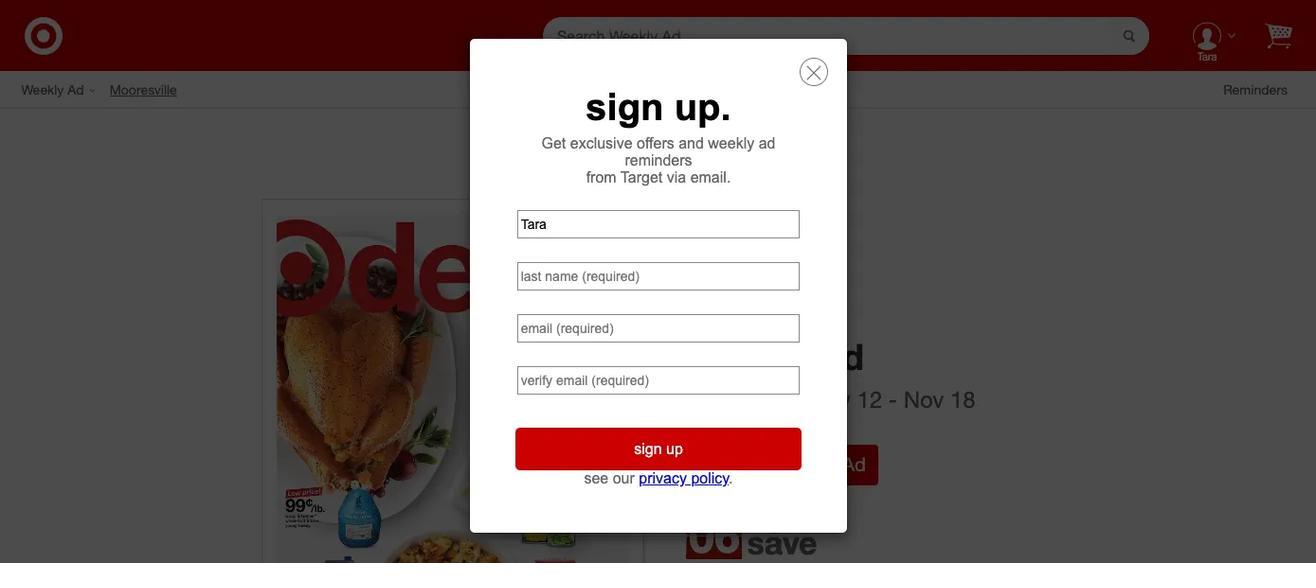 Task type: locate. For each thing, give the bounding box(es) containing it.
12
[[857, 386, 882, 414]]

ad
[[68, 81, 84, 97], [818, 336, 864, 379], [843, 453, 866, 477]]

ad up 12
[[818, 336, 864, 379]]

weekly up prices
[[687, 336, 808, 379]]

ad for weekly ad prices valid nov 12 - nov 18
[[818, 336, 864, 379]]

weekly ads & catalogs
[[540, 137, 776, 166]]

view the weekly ad
[[699, 453, 866, 477]]

nov right the -
[[904, 386, 944, 414]]

view the weekly ad image
[[262, 199, 644, 564]]

weekly inside weekly ad prices valid nov 12 - nov 18
[[687, 336, 808, 379]]

view the weekly ad button
[[687, 446, 878, 486]]

weekly for weekly ad prices valid nov 12 - nov 18
[[687, 336, 808, 379]]

ad left mooresville
[[68, 81, 84, 97]]

0 horizontal spatial nov
[[810, 386, 851, 414]]

weekly
[[21, 81, 64, 97], [540, 137, 613, 166], [687, 336, 808, 379], [777, 453, 837, 477]]

2 vertical spatial ad
[[843, 453, 866, 477]]

form
[[543, 17, 1150, 54]]

weekly down the go to target.com image
[[21, 81, 64, 97]]

weekly ad
[[21, 81, 84, 97]]

nov
[[810, 386, 851, 414], [904, 386, 944, 414]]

-
[[889, 386, 898, 414]]

valid
[[756, 386, 804, 414]]

weekly right the
[[777, 453, 837, 477]]

1 nov from the left
[[810, 386, 851, 414]]

close image
[[806, 65, 821, 80]]

ad down 12
[[843, 453, 866, 477]]

go to target.com image
[[25, 17, 63, 54]]

weekly ad link
[[21, 80, 110, 99]]

weekly ad prices valid nov 12 - nov 18
[[687, 336, 976, 414]]

18
[[951, 386, 976, 414]]

1 horizontal spatial nov
[[904, 386, 944, 414]]

1 vertical spatial ad
[[818, 336, 864, 379]]

0 vertical spatial ad
[[68, 81, 84, 97]]

weekly left ads
[[540, 137, 613, 166]]

nov left 12
[[810, 386, 851, 414]]

&
[[665, 137, 680, 166]]

days
[[747, 510, 794, 536]]

ad inside weekly ad prices valid nov 12 - nov 18
[[818, 336, 864, 379]]



Task type: describe. For each thing, give the bounding box(es) containing it.
view your cart on target.com image
[[1265, 22, 1293, 49]]

mooresville link
[[110, 80, 191, 99]]

ads
[[619, 137, 659, 166]]

2 nov from the left
[[904, 386, 944, 414]]

ad inside button
[[843, 453, 866, 477]]

catalogs
[[686, 137, 776, 166]]

weekly for weekly ads & catalogs
[[540, 137, 613, 166]]

save
[[747, 524, 818, 563]]

mooresville
[[110, 81, 177, 97]]

reminders
[[1224, 81, 1288, 97]]

prices
[[687, 386, 750, 414]]

the
[[744, 453, 771, 477]]

weekly for weekly ad
[[21, 81, 64, 97]]

days to
[[747, 510, 820, 536]]

to
[[800, 510, 820, 536]]

weekly inside button
[[777, 453, 837, 477]]

ad for weekly ad
[[68, 81, 84, 97]]

reminders link
[[1224, 80, 1302, 99]]

view
[[699, 453, 739, 477]]



Task type: vqa. For each thing, say whether or not it's contained in the screenshot.
prices valid dec 3 - dec 9
no



